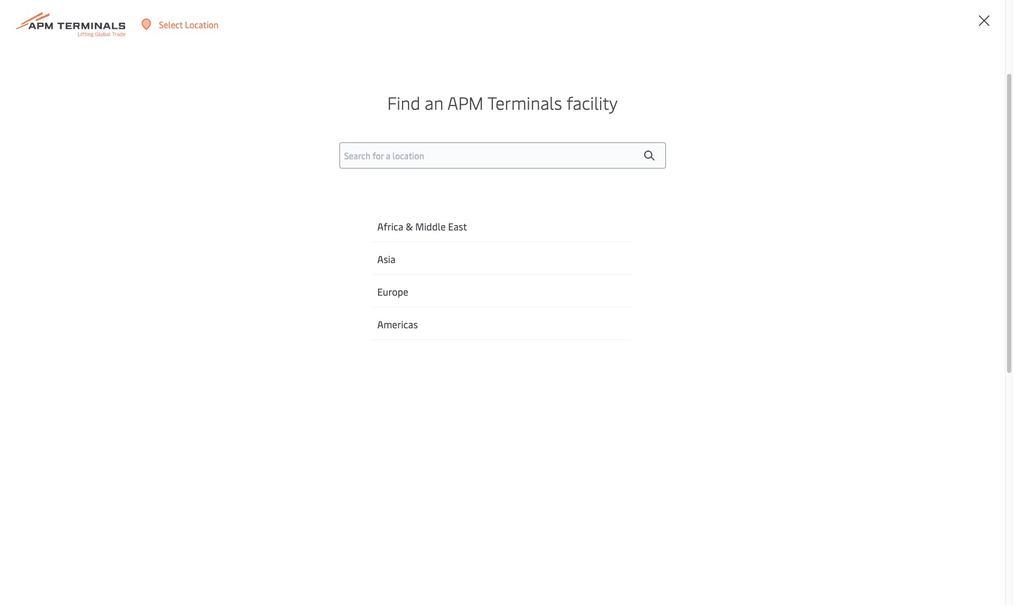 Task type: vqa. For each thing, say whether or not it's contained in the screenshot.
EUROPE
yes



Task type: locate. For each thing, give the bounding box(es) containing it.
1 vertical spatial connectivity
[[466, 345, 514, 357]]

our inside to lift standards of efficiency. our engaged and empowered workforce elevate standards of proactivity by anticipating and adapting to customer needs. we are inspired by our core values of uprightness and constant care to lift standards of reliability
[[472, 291, 485, 303]]

flow
[[119, 359, 137, 371]]

standard inside the to lift the standard of connectivity and communication in co-creation with our customers, shaping the future of port and terminal logistics to drive growth. we enhance connectivity with intermodal solutions to ease the flow in logistics chains.  we take pride in our strong connection with local communities where we operate, and in the role we play in connecting domestic production with the global marketplace to lift standards of local living.
[[410, 331, 444, 343]]

of right the heart
[[250, 263, 259, 275]]

local down communities
[[408, 372, 427, 384]]

and undisrupted.
[[265, 236, 332, 248]]

local down 'growth.'
[[384, 359, 403, 371]]

of left proactivity at the top left
[[156, 291, 164, 303]]

and left services
[[535, 263, 550, 275]]

0 vertical spatial standard
[[578, 209, 614, 221]]

1 horizontal spatial local
[[408, 372, 427, 384]]

our inside we plan to achieve this by constantly lifting the standard of your experience at each of our 64 key locations around the globe. we serve shipping line and landside customers, seamlessly integrating land and sea to ensure supply chains are safe and undisrupted.
[[201, 223, 215, 235]]

connection with
[[320, 359, 382, 371]]

the inside the at the heart of the way we do business, we are continuously developing new products and services that add value for our customers. we apply
[[261, 263, 274, 275]]

standard inside we plan to achieve this by constantly lifting the standard of your experience at each of our 64 key locations around the globe. we serve shipping line and landside customers, seamlessly integrating land and sea to ensure supply chains are safe and undisrupted.
[[578, 209, 614, 221]]

apply
[[172, 277, 193, 289]]

connectivity up the where
[[457, 331, 504, 343]]

the left the "way we"
[[261, 263, 274, 275]]

select
[[159, 18, 183, 30]]

add
[[604, 263, 618, 275]]

standard up enhance
[[410, 331, 444, 343]]

to down creation
[[618, 345, 626, 357]]

production
[[177, 372, 220, 384]]

0 horizontal spatial local
[[384, 359, 403, 371]]

in connecting
[[85, 372, 137, 384]]

that
[[585, 263, 601, 275]]

1 vertical spatial standard
[[410, 331, 444, 343]]

domestic
[[139, 372, 175, 384]]

values
[[506, 291, 531, 303]]

of right values
[[533, 291, 541, 303]]

2 by from the left
[[461, 291, 470, 303]]

and inside the at the heart of the way we do business, we are continuously developing new products and services that add value for our customers. we apply
[[535, 263, 550, 275]]

are up europe
[[369, 263, 381, 275]]

0 horizontal spatial are
[[369, 263, 381, 275]]

are left inspired
[[413, 291, 426, 303]]

constant
[[85, 304, 119, 316]]

elevate
[[85, 291, 113, 303]]

europe button
[[372, 275, 633, 308]]

1 horizontal spatial are
[[413, 291, 426, 303]]

and down achieve
[[446, 223, 461, 235]]

find an apm terminals facility
[[387, 91, 618, 114]]

uprightness
[[543, 291, 590, 303]]

asia button
[[372, 243, 633, 275]]

64
[[217, 223, 227, 235]]

login / create account
[[896, 19, 984, 30]]

0 vertical spatial local
[[384, 359, 403, 371]]

of up inspired
[[432, 277, 440, 289]]

we
[[589, 359, 600, 371]]

of your
[[85, 223, 113, 235]]

we inside the at the heart of the way we do business, we are continuously developing new products and services that add value for our customers. we apply
[[158, 277, 170, 289]]

empowered
[[552, 277, 598, 289]]

workforce
[[600, 277, 639, 289]]

new
[[480, 263, 496, 275]]

/
[[920, 19, 923, 30]]

customer
[[333, 291, 370, 303]]

at the heart of the way we do business, we are continuously developing new products and services that add value for our customers. we apply
[[85, 263, 641, 289]]

we left apply
[[158, 277, 170, 289]]

Search for a location search field
[[339, 143, 666, 169]]

with intermodal
[[516, 345, 578, 357]]

africa & middle east button
[[372, 210, 633, 243]]

1 horizontal spatial by
[[461, 291, 470, 303]]

1 vertical spatial are
[[413, 291, 426, 303]]

communities
[[405, 359, 456, 371]]

0 vertical spatial connectivity
[[457, 331, 504, 343]]

customers,
[[119, 345, 162, 357]]

our left 64
[[201, 223, 215, 235]]

standards down proactivity at the top left
[[163, 304, 202, 316]]

of inside the at the heart of the way we do business, we are continuously developing new products and services that add value for our customers. we apply
[[250, 263, 259, 275]]

1 horizontal spatial standard
[[578, 209, 614, 221]]

login
[[896, 19, 918, 30]]

0 vertical spatial lift
[[378, 277, 389, 289]]

and down workforce on the top right of page
[[592, 291, 606, 303]]

chains
[[204, 236, 229, 248]]

we inside we plan to achieve this by constantly lifting the standard of your experience at each of our 64 key locations around the globe. we serve shipping line and landside customers, seamlessly integrating land and sea to ensure supply chains are safe and undisrupted.
[[386, 209, 399, 221]]

local
[[384, 359, 403, 371], [408, 372, 427, 384]]

we right needs.
[[399, 291, 411, 303]]

to right sea in the top of the page
[[136, 236, 145, 248]]

africa
[[377, 220, 403, 233]]

value
[[620, 263, 641, 275]]

our left core on the top left
[[472, 291, 485, 303]]

lift inside the to lift the standard of connectivity and communication in co-creation with our customers, shaping the future of port and terminal logistics to drive growth. we enhance connectivity with intermodal solutions to ease the flow in logistics chains.  we take pride in our strong connection with local communities where we operate, and in the role we play in connecting domestic production with the global marketplace to lift standards of local living.
[[381, 331, 393, 343]]

our
[[201, 223, 215, 235], [472, 291, 485, 303], [104, 345, 117, 357], [277, 359, 290, 371]]

we up serve
[[386, 209, 399, 221]]

connectivity up we operate,
[[466, 345, 514, 357]]

company.
[[346, 209, 385, 221]]

by down efficiency.
[[461, 291, 470, 303]]

find
[[387, 91, 420, 114]]

globe. we
[[329, 223, 368, 235]]

select location
[[159, 18, 219, 30]]

are safe
[[231, 236, 263, 248]]

to up needs.
[[367, 277, 375, 289]]

standard right "lifting the" in the top right of the page
[[578, 209, 614, 221]]

in up global
[[268, 359, 275, 371]]

lift right care on the bottom left of the page
[[150, 304, 161, 316]]

to right care on the bottom left of the page
[[140, 304, 148, 316]]

standards inside the to lift the standard of connectivity and communication in co-creation with our customers, shaping the future of port and terminal logistics to drive growth. we enhance connectivity with intermodal solutions to ease the flow in logistics chains.  we take pride in our strong connection with local communities where we operate, and in the role we play in connecting domestic production with the global marketplace to lift standards of local living.
[[357, 372, 396, 384]]

middle
[[415, 220, 446, 233]]

plan to
[[401, 209, 429, 221]]

proactivity
[[166, 291, 208, 303]]

0 horizontal spatial standard
[[410, 331, 444, 343]]

reliability
[[215, 304, 251, 316]]

connectivity
[[457, 331, 504, 343], [466, 345, 514, 357]]

standards down continuously
[[391, 277, 430, 289]]

role
[[572, 359, 587, 371]]

to
[[219, 209, 228, 221], [136, 236, 145, 248], [367, 277, 375, 289], [323, 291, 331, 303], [140, 304, 148, 316], [371, 331, 379, 343], [353, 345, 361, 357], [618, 345, 626, 357]]

europe
[[377, 285, 408, 299]]

lift down americas
[[381, 331, 393, 343]]

where
[[458, 359, 482, 371]]

the
[[241, 209, 255, 221], [261, 263, 274, 275], [394, 331, 407, 343], [196, 345, 209, 357], [557, 359, 570, 371]]

2 vertical spatial lift
[[381, 331, 393, 343]]

0 vertical spatial are
[[369, 263, 381, 275]]

login / create account link
[[876, 0, 984, 49]]

by up reliability
[[210, 291, 219, 303]]

efficiency.
[[442, 277, 482, 289]]

of right the at each
[[191, 223, 199, 235]]

of left port
[[238, 345, 247, 357]]

continuously
[[383, 263, 433, 275]]

key locations
[[229, 223, 282, 235]]

the left role
[[557, 359, 570, 371]]

developing
[[436, 263, 478, 275]]

by
[[210, 291, 219, 303], [461, 291, 470, 303]]

to lift standards of efficiency. our engaged and empowered workforce elevate standards of proactivity by anticipating and adapting to customer needs. we are inspired by our core values of uprightness and constant care to lift standards of reliability
[[85, 277, 639, 316]]

creation
[[608, 331, 640, 343]]

lift
[[378, 277, 389, 289], [150, 304, 161, 316], [381, 331, 393, 343]]

to inside we plan to achieve this by constantly lifting the standard of your experience at each of our 64 key locations around the globe. we serve shipping line and landside customers, seamlessly integrating land and sea to ensure supply chains are safe and undisrupted.
[[136, 236, 145, 248]]

0 horizontal spatial by
[[210, 291, 219, 303]]

in down customers,
[[139, 359, 146, 371]]

standards down drive
[[357, 372, 396, 384]]

of up enhance
[[447, 331, 455, 343]]

in
[[586, 331, 593, 343], [139, 359, 146, 371], [268, 359, 275, 371], [548, 359, 555, 371]]

standard
[[578, 209, 614, 221], [410, 331, 444, 343]]

services
[[552, 263, 583, 275]]

of
[[191, 223, 199, 235], [250, 263, 259, 275], [432, 277, 440, 289], [156, 291, 164, 303], [533, 291, 541, 303], [204, 304, 213, 316], [447, 331, 455, 343], [238, 345, 247, 357], [398, 372, 406, 384]]

1 vertical spatial local
[[408, 372, 427, 384]]

lift up needs.
[[378, 277, 389, 289]]



Task type: describe. For each thing, give the bounding box(es) containing it.
and left adapting
[[270, 291, 284, 303]]

do
[[306, 263, 316, 275]]

the right be
[[241, 209, 255, 221]]

of down 'growth.'
[[398, 372, 406, 384]]

business, we
[[318, 263, 367, 275]]

terminals
[[488, 91, 562, 114]]

who we are image
[[0, 0, 1005, 99]]

global
[[256, 372, 280, 384]]

east
[[448, 220, 467, 233]]

drive
[[364, 345, 383, 357]]

around the
[[284, 223, 327, 235]]

to lift the standard of connectivity and communication in co-creation with our customers, shaping the future of port and terminal logistics to drive growth. we enhance connectivity with intermodal solutions to ease the flow in logistics chains.  we take pride in our strong connection with local communities where we operate, and in the role we play in connecting domestic production with the global marketplace to lift standards of local living.
[[85, 331, 640, 384]]

&
[[406, 220, 413, 233]]

growth.
[[385, 345, 415, 357]]

with the
[[222, 372, 254, 384]]

care
[[121, 304, 138, 316]]

and inside we plan to achieve this by constantly lifting the standard of your experience at each of our 64 key locations around the globe. we serve shipping line and landside customers, seamlessly integrating land and sea to ensure supply chains are safe and undisrupted.
[[446, 223, 461, 235]]

lifting the
[[536, 209, 576, 221]]

and right port
[[267, 345, 282, 357]]

to be the world's best terminal company.
[[219, 209, 385, 221]]

of inside we plan to achieve this by constantly lifting the standard of your experience at each of our 64 key locations around the globe. we serve shipping line and landside customers, seamlessly integrating land and sea to ensure supply chains are safe and undisrupted.
[[191, 223, 199, 235]]

standards down customers.
[[115, 291, 154, 303]]

core
[[487, 291, 504, 303]]

in left co-
[[586, 331, 593, 343]]

to right adapting
[[323, 291, 331, 303]]

solutions
[[580, 345, 616, 357]]

enhance
[[431, 345, 464, 357]]

1 by from the left
[[210, 291, 219, 303]]

we inside to lift standards of efficiency. our engaged and empowered workforce elevate standards of proactivity by anticipating and adapting to customer needs. we are inspired by our core values of uprightness and constant care to lift standards of reliability
[[399, 291, 411, 303]]

products
[[499, 263, 533, 275]]

living.
[[429, 372, 452, 384]]

to left be
[[219, 209, 228, 221]]

at
[[203, 263, 210, 275]]

logistics
[[148, 359, 180, 371]]

to be the world's best terminal company. link
[[219, 209, 385, 221]]

take
[[227, 359, 244, 371]]

facility
[[567, 91, 618, 114]]

lift for of
[[381, 331, 393, 343]]

we up communities
[[417, 345, 429, 357]]

lift for adapting
[[378, 277, 389, 289]]

apm
[[447, 91, 484, 114]]

we plan to achieve this by constantly lifting the standard of your experience at each of our 64 key locations around the globe. we serve shipping line and landside customers, seamlessly integrating land and sea to ensure supply chains are safe and undisrupted.
[[85, 209, 635, 248]]

land and
[[85, 236, 119, 248]]

our up ease the
[[104, 345, 117, 357]]

ease the
[[85, 359, 117, 371]]

americas
[[377, 318, 418, 331]]

the down americas
[[394, 331, 407, 343]]

to lift
[[333, 372, 355, 384]]

create
[[925, 19, 950, 30]]

world's
[[257, 209, 287, 221]]

are inside the at the heart of the way we do business, we are continuously developing new products and services that add value for our customers. we apply
[[369, 263, 381, 275]]

with
[[85, 345, 102, 357]]

africa & middle east
[[377, 220, 467, 233]]

the left future
[[196, 345, 209, 357]]

ensure supply
[[147, 236, 202, 248]]

we operate,
[[484, 359, 529, 371]]

we down future
[[213, 359, 225, 371]]

by constantly
[[480, 209, 534, 221]]

experience
[[115, 223, 158, 235]]

landside customers, seamlessly integrating
[[463, 223, 635, 235]]

asia
[[377, 252, 396, 266]]

for our
[[85, 277, 111, 289]]

best
[[289, 209, 307, 221]]

terminal
[[309, 209, 344, 221]]

to up drive
[[371, 331, 379, 343]]

needs.
[[372, 291, 397, 303]]

future
[[211, 345, 236, 357]]

customers.
[[113, 277, 156, 289]]

our
[[484, 277, 497, 289]]

the heart
[[212, 263, 248, 275]]

serve
[[370, 223, 392, 235]]

sea
[[121, 236, 134, 248]]

and right "engaged"
[[535, 277, 549, 289]]

and down with intermodal
[[531, 359, 546, 371]]

and up we operate,
[[507, 331, 521, 343]]

our up global
[[277, 359, 290, 371]]

way we
[[276, 263, 304, 275]]

of left reliability
[[204, 304, 213, 316]]

this
[[463, 209, 478, 221]]

strong
[[292, 359, 318, 371]]

at each
[[160, 223, 189, 235]]

an
[[425, 91, 444, 114]]

anticipating
[[221, 291, 268, 303]]

communication
[[523, 331, 584, 343]]

engaged
[[500, 277, 533, 289]]

are inside to lift standards of efficiency. our engaged and empowered workforce elevate standards of proactivity by anticipating and adapting to customer needs. we are inspired by our core values of uprightness and constant care to lift standards of reliability
[[413, 291, 426, 303]]

pride
[[246, 359, 266, 371]]

shaping
[[164, 345, 194, 357]]

americas button
[[372, 308, 633, 341]]

1 vertical spatial lift
[[150, 304, 161, 316]]

shipping line
[[393, 223, 444, 235]]

location
[[185, 18, 219, 30]]

in down with intermodal
[[548, 359, 555, 371]]

to up connection with
[[353, 345, 361, 357]]

account
[[952, 19, 984, 30]]



